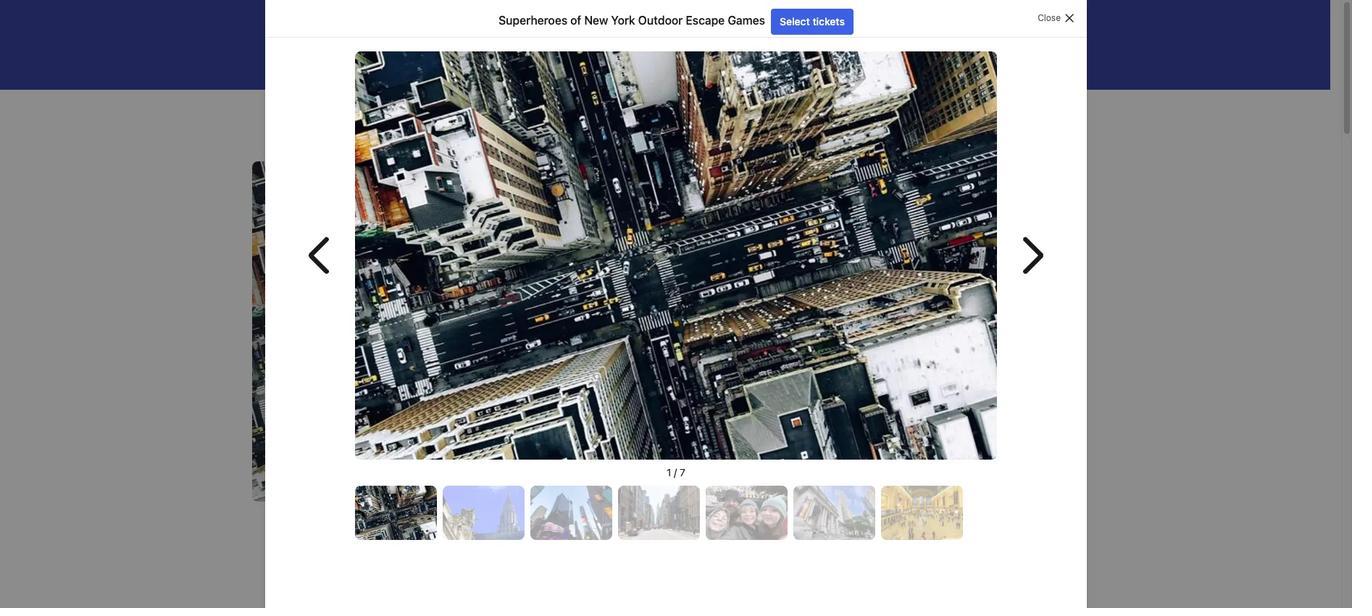 Task type: vqa. For each thing, say whether or not it's contained in the screenshot.
Booking.com "image" on the left of page
yes



Task type: describe. For each thing, give the bounding box(es) containing it.
1 vertical spatial superheroes
[[377, 102, 429, 113]]

1
[[667, 467, 672, 479]]

select tickets button
[[771, 9, 854, 35]]

0 horizontal spatial games
[[551, 102, 580, 113]]

1 vertical spatial of
[[431, 102, 439, 113]]

+
[[478, 59, 484, 71]]

1 vertical spatial outdoor
[[483, 102, 517, 113]]

2 vertical spatial superheroes of new york outdoor escape games
[[275, 126, 692, 150]]

1 vertical spatial superheroes of new york outdoor escape games
[[377, 102, 580, 113]]

2 vertical spatial of
[[387, 126, 404, 150]]

escape inside dialog
[[686, 14, 725, 27]]

select tickets
[[780, 15, 845, 28]]

all
[[999, 456, 1010, 468]]

flight + hotel
[[449, 59, 512, 71]]

1 vertical spatial new
[[442, 102, 460, 113]]

prices
[[881, 526, 923, 545]]

1 horizontal spatial games
[[635, 126, 692, 150]]

superheroes of new york outdoor escape games dialog
[[265, 0, 1087, 609]]

0 horizontal spatial attractions link
[[316, 101, 361, 115]]

sign in
[[1015, 20, 1047, 32]]

7 for all
[[1012, 456, 1018, 468]]

2 vertical spatial new
[[409, 126, 448, 150]]

airport taxis link
[[725, 49, 827, 81]]

outdoor inside dialog
[[638, 14, 683, 27]]

1 horizontal spatial escape
[[571, 126, 630, 150]]

taxis
[[793, 59, 815, 71]]

sign in link
[[1006, 13, 1055, 39]]

booking.com image
[[275, 17, 380, 35]]

select
[[780, 15, 810, 28]]

1 / 7
[[667, 467, 686, 479]]

flight
[[449, 59, 475, 71]]

0 vertical spatial attractions link
[[626, 49, 722, 81]]

hotel
[[487, 59, 512, 71]]



Task type: locate. For each thing, give the bounding box(es) containing it.
2 horizontal spatial games
[[728, 14, 766, 27]]

1 vertical spatial escape
[[519, 102, 549, 113]]

1 vertical spatial games
[[551, 102, 580, 113]]

photos
[[1021, 456, 1054, 468]]

games inside dialog
[[728, 14, 766, 27]]

1 horizontal spatial attractions link
[[626, 49, 722, 81]]

0 vertical spatial escape
[[686, 14, 725, 27]]

flights
[[370, 59, 401, 71]]

tickets
[[813, 15, 845, 28]]

0 vertical spatial superheroes of new york outdoor escape games
[[499, 14, 766, 27]]

7
[[1012, 456, 1018, 468], [680, 467, 686, 479]]

/
[[674, 467, 677, 479]]

attractions link
[[626, 49, 722, 81], [316, 101, 361, 115]]

2 horizontal spatial of
[[571, 14, 582, 27]]

of inside "superheroes of new york outdoor escape games" dialog
[[571, 14, 582, 27]]

1 vertical spatial attractions
[[316, 102, 361, 113]]

1 horizontal spatial 7
[[1012, 456, 1018, 468]]

escape
[[686, 14, 725, 27], [519, 102, 549, 113], [571, 126, 630, 150]]

1 vertical spatial attractions link
[[316, 101, 361, 115]]

7 right /
[[680, 467, 686, 479]]

flights link
[[337, 49, 414, 81]]

tickets and prices
[[798, 526, 923, 545]]

new
[[584, 14, 609, 27], [442, 102, 460, 113], [409, 126, 448, 150]]

airport taxis
[[758, 59, 815, 71]]

0 vertical spatial attractions
[[659, 59, 710, 71]]

superheroes inside dialog
[[499, 14, 568, 27]]

car rentals link
[[527, 49, 623, 81]]

flight + hotel link
[[416, 49, 524, 81]]

0 horizontal spatial escape
[[519, 102, 549, 113]]

york
[[611, 14, 636, 27], [463, 102, 481, 113], [452, 126, 490, 150]]

0 vertical spatial outdoor
[[638, 14, 683, 27]]

superheroes
[[499, 14, 568, 27], [377, 102, 429, 113], [275, 126, 382, 150]]

2 vertical spatial superheroes
[[275, 126, 382, 150]]

games
[[728, 14, 766, 27], [551, 102, 580, 113], [635, 126, 692, 150]]

2 horizontal spatial escape
[[686, 14, 725, 27]]

0 vertical spatial of
[[571, 14, 582, 27]]

car rentals
[[560, 59, 611, 71]]

7 for /
[[680, 467, 686, 479]]

0 vertical spatial games
[[728, 14, 766, 27]]

0 vertical spatial superheroes
[[499, 14, 568, 27]]

airport
[[758, 59, 790, 71]]

new inside dialog
[[584, 14, 609, 27]]

1 horizontal spatial attractions
[[659, 59, 710, 71]]

car
[[560, 59, 576, 71]]

2 vertical spatial outdoor
[[494, 126, 567, 150]]

york inside dialog
[[611, 14, 636, 27]]

in
[[1039, 20, 1047, 32]]

7 right all
[[1012, 456, 1018, 468]]

2 vertical spatial games
[[635, 126, 692, 150]]

superheroes of new york outdoor escape games inside dialog
[[499, 14, 766, 27]]

0 vertical spatial york
[[611, 14, 636, 27]]

7 inside "superheroes of new york outdoor escape games" dialog
[[680, 467, 686, 479]]

0 horizontal spatial 7
[[680, 467, 686, 479]]

0 vertical spatial new
[[584, 14, 609, 27]]

and
[[851, 526, 877, 545]]

show all 7 photos
[[970, 456, 1054, 468]]

tickets
[[798, 526, 847, 545]]

0 horizontal spatial of
[[387, 126, 404, 150]]

2 vertical spatial escape
[[571, 126, 630, 150]]

rentals
[[579, 59, 611, 71]]

2 vertical spatial york
[[452, 126, 490, 150]]

show
[[970, 456, 996, 468]]

0 horizontal spatial attractions
[[316, 102, 361, 113]]

1 horizontal spatial of
[[431, 102, 439, 113]]

sign
[[1015, 20, 1036, 32]]

outdoor
[[638, 14, 683, 27], [483, 102, 517, 113], [494, 126, 567, 150]]

close
[[1038, 12, 1061, 23]]

of
[[571, 14, 582, 27], [431, 102, 439, 113], [387, 126, 404, 150]]

superheroes of new york outdoor escape games
[[499, 14, 766, 27], [377, 102, 580, 113], [275, 126, 692, 150]]

attractions
[[659, 59, 710, 71], [316, 102, 361, 113]]

1 vertical spatial york
[[463, 102, 481, 113]]



